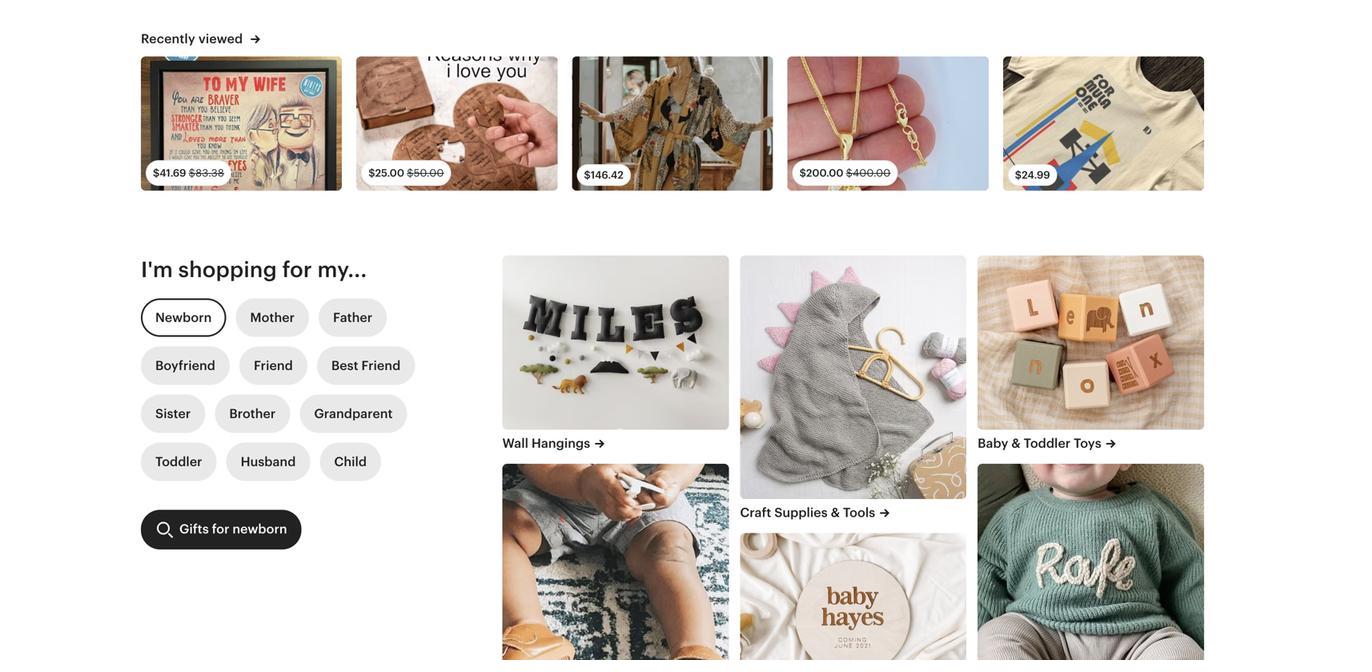 Task type: locate. For each thing, give the bounding box(es) containing it.
toddler left toys
[[1024, 436, 1071, 451]]

friend down mother
[[254, 358, 293, 373]]

1 horizontal spatial &
[[1012, 436, 1021, 451]]

& left the tools
[[831, 505, 841, 520]]

leather loafers! bella simone leather brown baby toddler infant kid shoes with soft or rubber sole image
[[503, 464, 729, 660]]

$ 41.69 $ 83.38
[[153, 167, 224, 179]]

0 vertical spatial for
[[282, 257, 312, 282]]

i'm shopping for my...
[[141, 257, 367, 282]]

craft supplies & tools link
[[741, 504, 967, 522]]

0 vertical spatial &
[[1012, 436, 1021, 451]]

craft supplies & tools
[[741, 505, 876, 520]]

best
[[332, 358, 359, 373]]

baby
[[978, 436, 1009, 451]]

25.00
[[375, 167, 405, 179]]

for
[[282, 257, 312, 282], [212, 522, 230, 536]]

&
[[1012, 436, 1021, 451], [831, 505, 841, 520]]

craft
[[741, 505, 772, 520]]

solid 14k bee charm pendant, hand set stone, italian made, black clear yellow stones, 14k diamond cut wheat chain, gift for bee lovers image
[[788, 57, 989, 191]]

$
[[153, 167, 160, 179], [189, 167, 196, 179], [369, 167, 375, 179], [407, 167, 414, 179], [800, 167, 807, 179], [847, 167, 853, 179], [584, 169, 591, 181], [1016, 169, 1022, 181]]

1 vertical spatial toddler
[[155, 454, 202, 469]]

2 friend from the left
[[362, 358, 401, 373]]

for right gifts
[[212, 522, 230, 536]]

1 vertical spatial for
[[212, 522, 230, 536]]

$ 146.42
[[584, 169, 624, 181]]

1 vertical spatial &
[[831, 505, 841, 520]]

83.38
[[196, 167, 224, 179]]

wall hangings link
[[503, 435, 729, 452]]

best friend
[[332, 358, 401, 373]]

personalized gift, gift for her, anniversary gifts, anniversary gift for her, personalized gifts for her, girlfriend gift, gift for him image
[[357, 57, 558, 191]]

toddler
[[1024, 436, 1071, 451], [155, 454, 202, 469]]

baby & toddler toys
[[978, 436, 1102, 451]]

1 horizontal spatial for
[[282, 257, 312, 282]]

1 horizontal spatial friend
[[362, 358, 401, 373]]

gifts for newborn link
[[141, 510, 302, 549]]

0 horizontal spatial &
[[831, 505, 841, 520]]

child
[[334, 454, 367, 469]]

viewed
[[199, 32, 243, 46]]

0 horizontal spatial for
[[212, 522, 230, 536]]

custom name banner safari nursery decor - personalized baby name sign - jungle name garland - felt birthday banner - wall decoration banner image
[[503, 256, 729, 430]]

mother
[[250, 310, 295, 325]]

sister
[[155, 406, 191, 421]]

friend
[[254, 358, 293, 373], [362, 358, 401, 373]]

0 vertical spatial toddler
[[1024, 436, 1071, 451]]

brother
[[229, 406, 276, 421]]

toys
[[1074, 436, 1102, 451]]

wall
[[503, 436, 529, 451]]

for left my...
[[282, 257, 312, 282]]

1 friend from the left
[[254, 358, 293, 373]]

& right baby
[[1012, 436, 1021, 451]]

$ 25.00 $ 50.00
[[369, 167, 444, 179]]

to my wife | to my wife gift image
[[141, 57, 342, 191]]

0 horizontal spatial friend
[[254, 358, 293, 373]]

1 horizontal spatial toddler
[[1024, 436, 1071, 451]]

racing t-shirt, 2023 grand prix hoodie, car sweatshirt, grand prix tee, racing top, racing clothing gift, car lover gift,moto gp poster image
[[1004, 57, 1205, 191]]

toddler down sister
[[155, 454, 202, 469]]

friend right 'best'
[[362, 358, 401, 373]]



Task type: describe. For each thing, give the bounding box(es) containing it.
baby dinosaur hooded blanket knitting kit | easy blanket knit kit | hoody throw pattern by wool couture image
[[741, 256, 967, 499]]

grandparent
[[314, 406, 393, 421]]

personalised knitted jumper | baby jumpers | name jumper | keepsake jumper | hand stitched | bespoke image
[[978, 464, 1205, 660]]

gifts for newborn
[[179, 522, 287, 536]]

recently viewed
[[141, 32, 246, 46]]

father
[[333, 310, 373, 325]]

newborn
[[233, 522, 287, 536]]

shopping
[[178, 257, 277, 282]]

husband
[[241, 454, 296, 469]]

silk blend kimono robe boheme, gold plus size dressing gown woman, honeymoon lounge wear, luxury gift for mothers day, wife girlfriend mom image
[[572, 57, 774, 191]]

wall hangings
[[503, 436, 591, 451]]

200.00
[[807, 167, 844, 179]]

for inside 'link'
[[212, 522, 230, 536]]

50.00
[[414, 167, 444, 179]]

tools
[[844, 505, 876, 520]]

baby & toddler toys link
[[978, 435, 1205, 452]]

24.99
[[1022, 169, 1051, 181]]

recently
[[141, 32, 195, 46]]

recently viewed link
[[141, 31, 261, 47]]

$ 24.99
[[1016, 169, 1051, 181]]

400.00
[[853, 167, 891, 179]]

gifts
[[179, 522, 209, 536]]

41.69
[[160, 167, 186, 179]]

custom pregnancy announcement plaque | oh baby wooden plaque | maternity photo prop | baby announcement sign image
[[741, 533, 967, 660]]

wooden letter blocks / baby name blocks / new baby gift image
[[978, 256, 1205, 430]]

hangings
[[532, 436, 591, 451]]

newborn
[[155, 310, 212, 325]]

i'm
[[141, 257, 173, 282]]

0 horizontal spatial toddler
[[155, 454, 202, 469]]

boyfriend
[[155, 358, 215, 373]]

$ 200.00 $ 400.00
[[800, 167, 891, 179]]

supplies
[[775, 505, 828, 520]]

146.42
[[591, 169, 624, 181]]

my...
[[318, 257, 367, 282]]



Task type: vqa. For each thing, say whether or not it's contained in the screenshot.
used to the right
no



